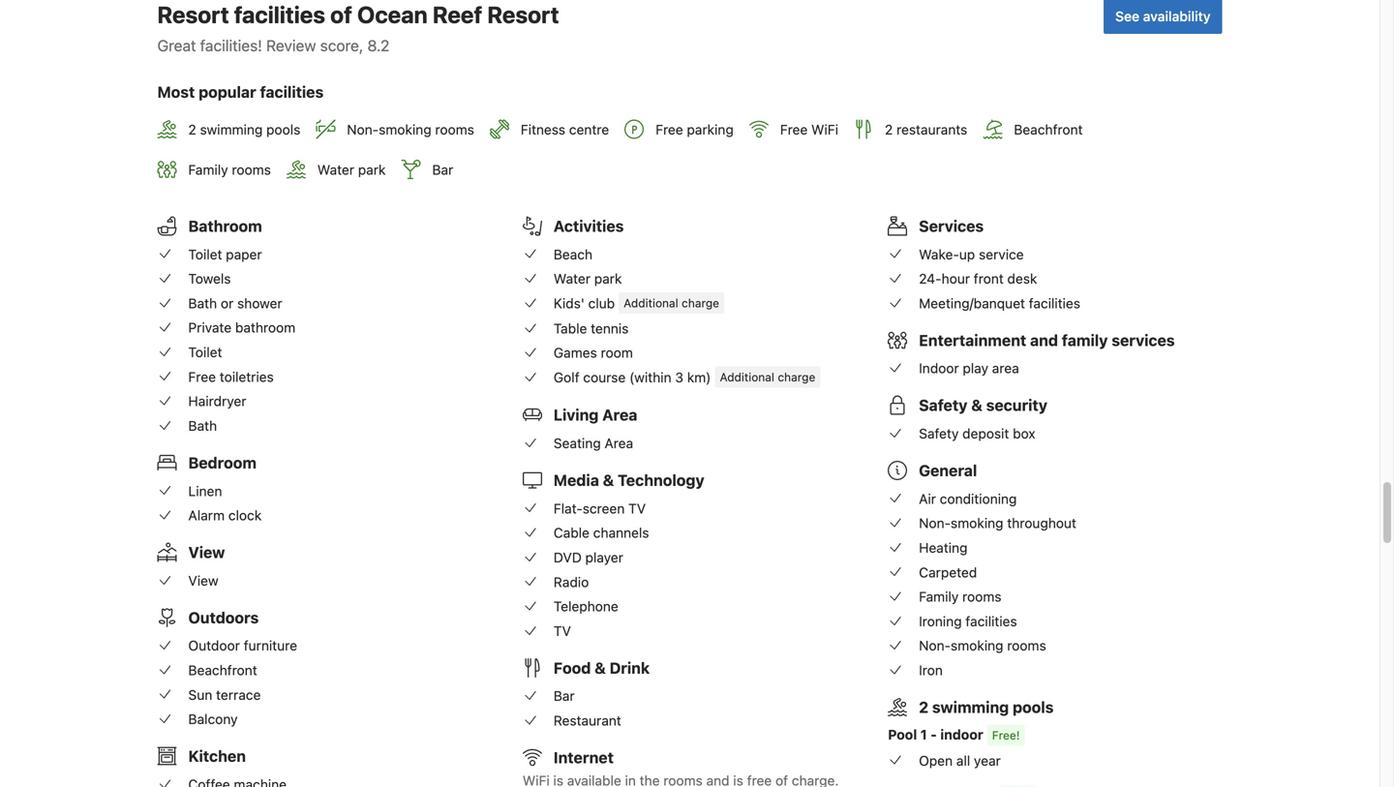 Task type: vqa. For each thing, say whether or not it's contained in the screenshot.
(1)
no



Task type: describe. For each thing, give the bounding box(es) containing it.
1 horizontal spatial water
[[554, 271, 591, 287]]

ocean
[[357, 1, 428, 28]]

conditioning
[[940, 491, 1017, 507]]

smoking for 2 swimming pools
[[379, 122, 432, 138]]

area for seating area
[[605, 435, 633, 451]]

most popular facilities
[[157, 83, 324, 101]]

area
[[992, 360, 1019, 376]]

bathroom
[[235, 320, 296, 336]]

kids' club additional charge
[[554, 295, 719, 311]]

see availability button
[[1104, 0, 1222, 34]]

0 horizontal spatial 2 swimming pools
[[188, 122, 300, 138]]

1 horizontal spatial pools
[[1013, 698, 1054, 717]]

services
[[919, 217, 984, 235]]

2 horizontal spatial 2
[[919, 698, 929, 717]]

1 vertical spatial bar
[[554, 688, 575, 704]]

1 horizontal spatial 2
[[885, 122, 893, 138]]

media & technology
[[554, 471, 705, 490]]

carpeted
[[919, 564, 977, 580]]

technology
[[618, 471, 705, 490]]

beach
[[554, 246, 593, 262]]

safety for safety deposit box
[[919, 426, 959, 442]]

safety & security
[[919, 396, 1048, 415]]

iron
[[919, 662, 943, 678]]

3
[[675, 369, 684, 385]]

km)
[[687, 369, 711, 385]]

facilities!
[[200, 36, 262, 55]]

alarm clock
[[188, 507, 262, 523]]

non-smoking throughout
[[919, 515, 1077, 531]]

dvd player
[[554, 549, 623, 565]]

availability
[[1143, 8, 1211, 24]]

service
[[979, 246, 1024, 262]]

2 resort from the left
[[487, 1, 559, 28]]

2 restaurants
[[885, 122, 968, 138]]

toilet paper
[[188, 246, 262, 262]]

all
[[956, 753, 970, 769]]

private bathroom
[[188, 320, 296, 336]]

1 vertical spatial water park
[[554, 271, 622, 287]]

activities
[[554, 217, 624, 235]]

seating
[[554, 435, 601, 451]]

smoking for air conditioning
[[951, 515, 1004, 531]]

see availability
[[1116, 8, 1211, 24]]

club
[[588, 295, 615, 311]]

up
[[959, 246, 975, 262]]

paper
[[226, 246, 262, 262]]

bath for bath
[[188, 418, 217, 434]]

food & drink
[[554, 659, 650, 677]]

or
[[221, 295, 234, 311]]

1 view from the top
[[188, 543, 225, 562]]

kitchen
[[188, 747, 246, 766]]

free wifi
[[780, 122, 839, 138]]

box
[[1013, 426, 1036, 442]]

& for food
[[595, 659, 606, 677]]

media
[[554, 471, 599, 490]]

table tennis
[[554, 320, 629, 336]]

ironing
[[919, 613, 962, 629]]

0 vertical spatial bar
[[432, 162, 453, 178]]

facilities for resort
[[234, 1, 325, 28]]

cable channels
[[554, 525, 649, 541]]

(within
[[629, 369, 672, 385]]

entertainment
[[919, 331, 1027, 349]]

1 vertical spatial beachfront
[[188, 662, 257, 678]]

table
[[554, 320, 587, 336]]

year
[[974, 753, 1001, 769]]

meeting/banquet
[[919, 295, 1025, 311]]

linen
[[188, 483, 222, 499]]

golf
[[554, 369, 580, 385]]

wifi
[[812, 122, 839, 138]]

8.2
[[367, 36, 390, 55]]

room
[[601, 345, 633, 361]]

1 horizontal spatial tv
[[628, 500, 646, 516]]

open all year
[[919, 753, 1001, 769]]

telephone
[[554, 598, 618, 614]]

0 vertical spatial water
[[317, 162, 354, 178]]

0 horizontal spatial family rooms
[[188, 162, 271, 178]]

outdoor furniture
[[188, 638, 297, 654]]

channels
[[593, 525, 649, 541]]

living area
[[554, 406, 638, 424]]

2 view from the top
[[188, 573, 218, 589]]

0 vertical spatial non-smoking rooms
[[347, 122, 474, 138]]

sun
[[188, 687, 212, 703]]

sun terrace
[[188, 687, 261, 703]]

and
[[1030, 331, 1058, 349]]

flat-screen tv
[[554, 500, 646, 516]]

hour
[[942, 271, 970, 287]]

rooms down ironing facilities
[[1007, 638, 1046, 654]]

of
[[330, 1, 352, 28]]

play
[[963, 360, 989, 376]]

bath for bath or shower
[[188, 295, 217, 311]]

security
[[986, 396, 1048, 415]]

1
[[921, 727, 927, 743]]

review
[[266, 36, 316, 55]]

0 horizontal spatial family
[[188, 162, 228, 178]]

air conditioning
[[919, 491, 1017, 507]]

24-
[[919, 271, 942, 287]]

great
[[157, 36, 196, 55]]

shower
[[237, 295, 282, 311]]



Task type: locate. For each thing, give the bounding box(es) containing it.
0 vertical spatial family
[[188, 162, 228, 178]]

2 swimming pools up free!
[[919, 698, 1054, 717]]

1 vertical spatial family
[[919, 589, 959, 605]]

facilities up entertainment and family services
[[1029, 295, 1081, 311]]

2 vertical spatial &
[[595, 659, 606, 677]]

free left parking
[[656, 122, 683, 138]]

0 vertical spatial park
[[358, 162, 386, 178]]

& up safety deposit box
[[971, 396, 983, 415]]

charge inside kids' club additional charge
[[682, 296, 719, 310]]

bathroom
[[188, 217, 262, 235]]

drink
[[610, 659, 650, 677]]

1 vertical spatial smoking
[[951, 515, 1004, 531]]

-
[[931, 727, 937, 743]]

tv down telephone
[[554, 623, 571, 639]]

0 horizontal spatial resort
[[157, 1, 229, 28]]

seating area
[[554, 435, 633, 451]]

2 down most
[[188, 122, 196, 138]]

charge
[[682, 296, 719, 310], [778, 371, 816, 384]]

& right food
[[595, 659, 606, 677]]

1 vertical spatial view
[[188, 573, 218, 589]]

0 horizontal spatial charge
[[682, 296, 719, 310]]

additional up the "tennis" at left
[[624, 296, 678, 310]]

area for living area
[[602, 406, 638, 424]]

0 horizontal spatial park
[[358, 162, 386, 178]]

family rooms up ironing facilities
[[919, 589, 1002, 605]]

outdoor
[[188, 638, 240, 654]]

water
[[317, 162, 354, 178], [554, 271, 591, 287]]

1 resort from the left
[[157, 1, 229, 28]]

2 up 1
[[919, 698, 929, 717]]

toilet up towels on the top left of page
[[188, 246, 222, 262]]

kids'
[[554, 295, 585, 311]]

non- for 2 swimming pools
[[347, 122, 379, 138]]

1 horizontal spatial beachfront
[[1014, 122, 1083, 138]]

entertainment and family services
[[919, 331, 1175, 349]]

2 left restaurants
[[885, 122, 893, 138]]

furniture
[[244, 638, 297, 654]]

free left wifi
[[780, 122, 808, 138]]

0 horizontal spatial free
[[188, 369, 216, 385]]

1 safety from the top
[[919, 396, 968, 415]]

area down living area at left bottom
[[605, 435, 633, 451]]

non-smoking rooms down ironing facilities
[[919, 638, 1046, 654]]

safety deposit box
[[919, 426, 1036, 442]]

1 horizontal spatial park
[[594, 271, 622, 287]]

area up seating area
[[602, 406, 638, 424]]

charge inside the golf course (within 3 km) additional charge
[[778, 371, 816, 384]]

0 horizontal spatial swimming
[[200, 122, 263, 138]]

throughout
[[1007, 515, 1077, 531]]

1 vertical spatial park
[[594, 271, 622, 287]]

tv up the 'channels'
[[628, 500, 646, 516]]

alarm
[[188, 507, 225, 523]]

family rooms
[[188, 162, 271, 178], [919, 589, 1002, 605]]

0 vertical spatial beachfront
[[1014, 122, 1083, 138]]

additional inside kids' club additional charge
[[624, 296, 678, 310]]

0 vertical spatial family rooms
[[188, 162, 271, 178]]

resort up the great
[[157, 1, 229, 28]]

rooms left fitness
[[435, 122, 474, 138]]

1 horizontal spatial non-smoking rooms
[[919, 638, 1046, 654]]

wake-
[[919, 246, 959, 262]]

rooms up "bathroom"
[[232, 162, 271, 178]]

safety up general at the right of page
[[919, 426, 959, 442]]

most
[[157, 83, 195, 101]]

0 horizontal spatial water park
[[317, 162, 386, 178]]

facilities up review
[[234, 1, 325, 28]]

&
[[971, 396, 983, 415], [603, 471, 614, 490], [595, 659, 606, 677]]

0 vertical spatial additional
[[624, 296, 678, 310]]

1 vertical spatial toilet
[[188, 344, 222, 360]]

1 vertical spatial family rooms
[[919, 589, 1002, 605]]

cable
[[554, 525, 590, 541]]

family up "bathroom"
[[188, 162, 228, 178]]

bedroom
[[188, 454, 257, 472]]

0 horizontal spatial 2
[[188, 122, 196, 138]]

1 vertical spatial tv
[[554, 623, 571, 639]]

1 horizontal spatial bar
[[554, 688, 575, 704]]

see
[[1116, 8, 1140, 24]]

tennis
[[591, 320, 629, 336]]

0 vertical spatial safety
[[919, 396, 968, 415]]

& for safety
[[971, 396, 983, 415]]

free for free parking
[[656, 122, 683, 138]]

1 vertical spatial charge
[[778, 371, 816, 384]]

0 horizontal spatial additional
[[624, 296, 678, 310]]

popular
[[199, 83, 256, 101]]

1 horizontal spatial free
[[656, 122, 683, 138]]

facilities for meeting/banquet
[[1029, 295, 1081, 311]]

non- up iron
[[919, 638, 951, 654]]

smoking down 8.2
[[379, 122, 432, 138]]

air
[[919, 491, 936, 507]]

0 vertical spatial water park
[[317, 162, 386, 178]]

private
[[188, 320, 232, 336]]

swimming up indoor
[[932, 698, 1009, 717]]

1 vertical spatial water
[[554, 271, 591, 287]]

additional right km)
[[720, 371, 775, 384]]

clock
[[228, 507, 262, 523]]

ironing facilities
[[919, 613, 1017, 629]]

rooms up ironing facilities
[[963, 589, 1002, 605]]

terrace
[[216, 687, 261, 703]]

course
[[583, 369, 626, 385]]

2 toilet from the top
[[188, 344, 222, 360]]

free toiletries
[[188, 369, 274, 385]]

facilities down review
[[260, 83, 324, 101]]

1 toilet from the top
[[188, 246, 222, 262]]

1 vertical spatial safety
[[919, 426, 959, 442]]

1 vertical spatial &
[[603, 471, 614, 490]]

parking
[[687, 122, 734, 138]]

flat-
[[554, 500, 583, 516]]

0 horizontal spatial bar
[[432, 162, 453, 178]]

0 vertical spatial view
[[188, 543, 225, 562]]

open
[[919, 753, 953, 769]]

1 vertical spatial bath
[[188, 418, 217, 434]]

pools
[[266, 122, 300, 138], [1013, 698, 1054, 717]]

2 safety from the top
[[919, 426, 959, 442]]

0 horizontal spatial beachfront
[[188, 662, 257, 678]]

additional
[[624, 296, 678, 310], [720, 371, 775, 384]]

non- for air conditioning
[[919, 515, 951, 531]]

restaurant
[[554, 713, 621, 729]]

1 vertical spatial non-
[[919, 515, 951, 531]]

water park
[[317, 162, 386, 178], [554, 271, 622, 287]]

games room
[[554, 345, 633, 361]]

bar
[[432, 162, 453, 178], [554, 688, 575, 704]]

0 horizontal spatial water
[[317, 162, 354, 178]]

pool
[[888, 727, 917, 743]]

non- down 8.2
[[347, 122, 379, 138]]

toilet for toilet
[[188, 344, 222, 360]]

family rooms up "bathroom"
[[188, 162, 271, 178]]

fitness
[[521, 122, 566, 138]]

family
[[188, 162, 228, 178], [919, 589, 959, 605]]

toilet
[[188, 246, 222, 262], [188, 344, 222, 360]]

indoor
[[940, 727, 984, 743]]

0 vertical spatial non-
[[347, 122, 379, 138]]

0 vertical spatial tv
[[628, 500, 646, 516]]

2 vertical spatial smoking
[[951, 638, 1004, 654]]

smoking down conditioning
[[951, 515, 1004, 531]]

& for media
[[603, 471, 614, 490]]

0 vertical spatial swimming
[[200, 122, 263, 138]]

24-hour front desk
[[919, 271, 1037, 287]]

indoor
[[919, 360, 959, 376]]

free for free toiletries
[[188, 369, 216, 385]]

0 horizontal spatial non-smoking rooms
[[347, 122, 474, 138]]

screen
[[583, 500, 625, 516]]

2 vertical spatial non-
[[919, 638, 951, 654]]

view up 'outdoors'
[[188, 573, 218, 589]]

1 horizontal spatial charge
[[778, 371, 816, 384]]

park
[[358, 162, 386, 178], [594, 271, 622, 287]]

1 horizontal spatial resort
[[487, 1, 559, 28]]

2 bath from the top
[[188, 418, 217, 434]]

1 vertical spatial swimming
[[932, 698, 1009, 717]]

0 vertical spatial toilet
[[188, 246, 222, 262]]

smoking down ironing facilities
[[951, 638, 1004, 654]]

pools down the most popular facilities on the left top of the page
[[266, 122, 300, 138]]

non- down air at the bottom of the page
[[919, 515, 951, 531]]

additional inside the golf course (within 3 km) additional charge
[[720, 371, 775, 384]]

0 vertical spatial smoking
[[379, 122, 432, 138]]

facilities inside the resort facilities of ocean reef resort great facilities! review score, 8.2
[[234, 1, 325, 28]]

1 vertical spatial area
[[605, 435, 633, 451]]

balcony
[[188, 711, 238, 727]]

1 horizontal spatial family
[[919, 589, 959, 605]]

hairdryer
[[188, 393, 246, 409]]

& up screen at bottom left
[[603, 471, 614, 490]]

centre
[[569, 122, 609, 138]]

1 vertical spatial additional
[[720, 371, 775, 384]]

safety for safety & security
[[919, 396, 968, 415]]

safety down indoor
[[919, 396, 968, 415]]

0 vertical spatial 2 swimming pools
[[188, 122, 300, 138]]

1 horizontal spatial additional
[[720, 371, 775, 384]]

desk
[[1007, 271, 1037, 287]]

services
[[1112, 331, 1175, 349]]

resort facilities of ocean reef resort great facilities! review score, 8.2
[[157, 1, 559, 55]]

score,
[[320, 36, 363, 55]]

safety
[[919, 396, 968, 415], [919, 426, 959, 442]]

toilet down private
[[188, 344, 222, 360]]

restaurants
[[897, 122, 968, 138]]

2 horizontal spatial free
[[780, 122, 808, 138]]

2 swimming pools down the most popular facilities on the left top of the page
[[188, 122, 300, 138]]

non-smoking rooms down 8.2
[[347, 122, 474, 138]]

towels
[[188, 271, 231, 287]]

family up ironing at the bottom right of page
[[919, 589, 959, 605]]

free for free wifi
[[780, 122, 808, 138]]

0 vertical spatial charge
[[682, 296, 719, 310]]

0 vertical spatial &
[[971, 396, 983, 415]]

meeting/banquet facilities
[[919, 295, 1081, 311]]

swimming down popular at the top left of the page
[[200, 122, 263, 138]]

resort right reef
[[487, 1, 559, 28]]

0 vertical spatial bath
[[188, 295, 217, 311]]

bath down hairdryer
[[188, 418, 217, 434]]

1 bath from the top
[[188, 295, 217, 311]]

wake-up service
[[919, 246, 1024, 262]]

outdoors
[[188, 608, 259, 627]]

food
[[554, 659, 591, 677]]

golf course (within 3 km) additional charge
[[554, 369, 816, 385]]

1 horizontal spatial 2 swimming pools
[[919, 698, 1054, 717]]

facilities for ironing
[[966, 613, 1017, 629]]

0 horizontal spatial tv
[[554, 623, 571, 639]]

living
[[554, 406, 599, 424]]

view down alarm
[[188, 543, 225, 562]]

1 vertical spatial 2 swimming pools
[[919, 698, 1054, 717]]

beachfront
[[1014, 122, 1083, 138], [188, 662, 257, 678]]

facilities right ironing at the bottom right of page
[[966, 613, 1017, 629]]

heating
[[919, 540, 968, 556]]

pool 1 - indoor free!
[[888, 727, 1020, 743]]

radio
[[554, 574, 589, 590]]

toiletries
[[220, 369, 274, 385]]

1 vertical spatial non-smoking rooms
[[919, 638, 1046, 654]]

0 vertical spatial pools
[[266, 122, 300, 138]]

1 vertical spatial pools
[[1013, 698, 1054, 717]]

pools up free!
[[1013, 698, 1054, 717]]

0 vertical spatial area
[[602, 406, 638, 424]]

0 horizontal spatial pools
[[266, 122, 300, 138]]

fitness centre
[[521, 122, 609, 138]]

1 horizontal spatial water park
[[554, 271, 622, 287]]

free!
[[992, 729, 1020, 742]]

front
[[974, 271, 1004, 287]]

1 horizontal spatial swimming
[[932, 698, 1009, 717]]

toilet for toilet paper
[[188, 246, 222, 262]]

free up hairdryer
[[188, 369, 216, 385]]

1 horizontal spatial family rooms
[[919, 589, 1002, 605]]

bath left or
[[188, 295, 217, 311]]



